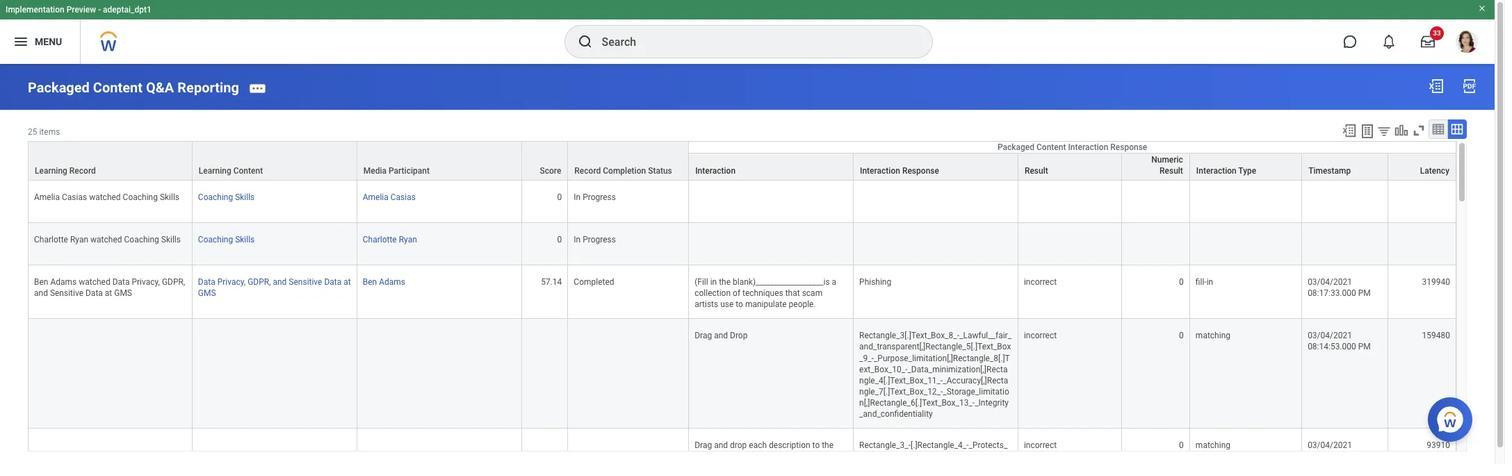 Task type: locate. For each thing, give the bounding box(es) containing it.
0 horizontal spatial adams
[[50, 278, 77, 287]]

pm inside 03/04/2021 08:14:53.000 pm
[[1359, 342, 1371, 352]]

1 horizontal spatial learning
[[199, 166, 231, 176]]

people.
[[789, 300, 816, 310]]

1 vertical spatial coaching skills link
[[198, 232, 255, 245]]

matching element for 03/04/2021 08:13:47.000 pm
[[1196, 438, 1231, 451]]

pm for 03/04/2021 08:17:33.000 pm
[[1359, 289, 1371, 298]]

1 horizontal spatial the
[[822, 441, 834, 451]]

1 matching from the top
[[1196, 331, 1231, 341]]

status
[[648, 166, 672, 176]]

2 vertical spatial content
[[233, 166, 263, 176]]

0 vertical spatial at
[[344, 278, 351, 287]]

pm right 08:13:47.000
[[1359, 452, 1371, 462]]

ben inside ben adams watched data privacy, gdpr, and sensitive data at gms
[[34, 278, 48, 287]]

numeric result
[[1152, 155, 1184, 176]]

skills
[[160, 193, 179, 202], [235, 193, 255, 202], [161, 235, 181, 245], [235, 235, 255, 245]]

2 vertical spatial incorrect
[[1024, 441, 1057, 451]]

packaged up the items at the left top
[[28, 79, 90, 96]]

0 for rectangle_3[.]text_box_8_-_lawful__fair_ and_transparent[,]rectangle_5[.]text_box _9_-_purpose_limitation[,]rectangle_8[.]t ext_box_10_-_data_minimization[,]recta ngle_4[.]text_box_11_-_accuracy[,]recta ngle_7[.]text_box_12_-_storage_limitatio n[,]rectangle_6[.]text_box_13_-_integrity _and_confidentiality
[[1180, 331, 1184, 341]]

amelia down learning record
[[34, 193, 60, 202]]

1 privacy, from the left
[[132, 278, 160, 287]]

to inside a collection of techniques that scam artists use to manipulate people.
[[736, 300, 743, 310]]

0 horizontal spatial response
[[903, 166, 940, 176]]

progress for ryan
[[583, 235, 616, 245]]

export to excel image
[[1429, 78, 1445, 95], [1342, 123, 1358, 138]]

in progress
[[574, 193, 616, 202], [574, 235, 616, 245]]

1 horizontal spatial ryan
[[399, 235, 417, 245]]

2 horizontal spatial content
[[1037, 142, 1066, 152]]

1 charlotte from the left
[[34, 235, 68, 245]]

3 incorrect element from the top
[[1024, 438, 1057, 451]]

_purpose_limitation[,]rectangle_8[.]t
[[874, 354, 1010, 363]]

incorrect for _protects_
[[1024, 441, 1057, 451]]

amelia inside amelia casias link
[[363, 193, 389, 202]]

0 vertical spatial 03/04/2021
[[1308, 278, 1353, 287]]

watched down learning record popup button
[[89, 193, 121, 202]]

0 horizontal spatial to
[[736, 300, 743, 310]]

fullscreen image
[[1412, 123, 1427, 138]]

adams inside ben adams watched data privacy, gdpr, and sensitive data at gms
[[50, 278, 77, 287]]

2 adams from the left
[[379, 278, 405, 287]]

03/04/2021 inside 03/04/2021 08:17:33.000 pm
[[1308, 278, 1353, 287]]

ben adams link
[[363, 275, 405, 287]]

1 incorrect element from the top
[[1024, 275, 1057, 287]]

1 vertical spatial to
[[813, 441, 820, 451]]

ben adams watched data privacy, gdpr, and sensitive data at gms
[[34, 278, 185, 298]]

1 horizontal spatial privacy,
[[217, 278, 246, 287]]

amelia for amelia casias watched coaching skills
[[34, 193, 60, 202]]

to down of
[[736, 300, 743, 310]]

2 amelia from the left
[[363, 193, 389, 202]]

0 vertical spatial export to excel image
[[1429, 78, 1445, 95]]

1 vertical spatial coaching skills
[[198, 235, 255, 245]]

ben adams watched data privacy, gdpr, and sensitive data at gms element
[[34, 275, 185, 298]]

preview
[[67, 5, 96, 15]]

progress
[[583, 193, 616, 202], [583, 235, 616, 245]]

0 vertical spatial pm
[[1359, 289, 1371, 298]]

ben adams
[[363, 278, 405, 287]]

timestamp
[[1309, 166, 1351, 176]]

packaged up result popup button
[[998, 142, 1035, 152]]

close environment banner image
[[1479, 4, 1487, 13]]

completed element
[[574, 275, 614, 287]]

a collection of techniques that scam artists use to manipulate people.
[[695, 278, 837, 310]]

1 horizontal spatial to
[[813, 441, 820, 451]]

1 pm from the top
[[1359, 289, 1371, 298]]

2 gms from the left
[[198, 289, 216, 298]]

1 vertical spatial packaged
[[998, 142, 1035, 152]]

03/04/2021 08:14:53.000 pm
[[1308, 331, 1371, 352]]

matching
[[1196, 331, 1231, 341], [1196, 441, 1231, 451]]

0 vertical spatial watched
[[89, 193, 121, 202]]

2 vertical spatial watched
[[79, 278, 110, 287]]

2 incorrect from the top
[[1024, 331, 1057, 341]]

1 horizontal spatial ben
[[363, 278, 377, 287]]

2 coaching skills from the top
[[198, 235, 255, 245]]

and_transparent[,]rectangle_5[.]text_box
[[860, 342, 1012, 352]]

in progress element down record completion status
[[574, 190, 616, 202]]

coaching skills link
[[198, 190, 255, 202], [198, 232, 255, 245]]

1 ben from the left
[[34, 278, 48, 287]]

score
[[540, 166, 561, 176]]

1 in from the left
[[711, 278, 717, 287]]

packaged for packaged content interaction response
[[998, 142, 1035, 152]]

select to filter grid data image
[[1377, 124, 1392, 138]]

coaching skills link for charlotte
[[198, 232, 255, 245]]

0 horizontal spatial ryan
[[70, 235, 88, 245]]

packaged content q&a reporting link
[[28, 79, 239, 96]]

box
[[744, 452, 758, 462]]

interaction inside interaction response popup button
[[860, 166, 901, 176]]

at down charlotte ryan watched coaching skills
[[105, 289, 112, 298]]

0 horizontal spatial packaged
[[28, 79, 90, 96]]

amelia inside 'amelia casias watched coaching skills' element
[[34, 193, 60, 202]]

03/04/2021 up 08:17:33.000
[[1308, 278, 1353, 287]]

coaching skills up data privacy, gdpr, and sensitive data at gms link
[[198, 235, 255, 245]]

0 horizontal spatial content
[[93, 79, 143, 96]]

in progress for charlotte ryan
[[574, 235, 616, 245]]

03/04/2021 inside 03/04/2021 08:13:47.000 pm
[[1308, 441, 1353, 451]]

1 horizontal spatial amelia
[[363, 193, 389, 202]]

2 matching from the top
[[1196, 441, 1231, 451]]

1 horizontal spatial content
[[233, 166, 263, 176]]

0 vertical spatial drag
[[695, 331, 712, 341]]

0 vertical spatial in
[[574, 193, 581, 202]]

159480
[[1423, 331, 1451, 341]]

0 horizontal spatial casias
[[62, 193, 87, 202]]

row containing numeric result
[[28, 153, 1457, 181]]

1 vertical spatial matching
[[1196, 441, 1231, 451]]

record left completion
[[575, 166, 601, 176]]

incorrect element
[[1024, 275, 1057, 287], [1024, 329, 1057, 341], [1024, 438, 1057, 451]]

03/04/2021
[[1308, 278, 1353, 287], [1308, 331, 1353, 341], [1308, 441, 1353, 451]]

2 row from the top
[[28, 153, 1457, 181]]

2 gdpr, from the left
[[248, 278, 271, 287]]

0 vertical spatial to
[[736, 300, 743, 310]]

in progress element up the completed element
[[574, 232, 616, 245]]

expand/collapse chart image
[[1394, 123, 1410, 138]]

watched for casias
[[89, 193, 121, 202]]

menu button
[[0, 19, 80, 64]]

0 vertical spatial the
[[719, 278, 731, 287]]

_storage_limitatio
[[943, 387, 1010, 397]]

the
[[719, 278, 731, 287], [822, 441, 834, 451]]

2 privacy, from the left
[[217, 278, 246, 287]]

1 horizontal spatial packaged
[[998, 142, 1035, 152]]

casias down learning record
[[62, 193, 87, 202]]

interaction inside popup button
[[696, 166, 736, 176]]

watched down charlotte ryan watched coaching skills
[[79, 278, 110, 287]]

watched inside ben adams watched data privacy, gdpr, and sensitive data at gms
[[79, 278, 110, 287]]

319940
[[1423, 278, 1451, 287]]

record completion status button
[[568, 142, 689, 180]]

result inside the "numeric result"
[[1160, 166, 1184, 176]]

packaged content q&a reporting main content
[[0, 64, 1495, 465]]

0 horizontal spatial gdpr,
[[162, 278, 185, 287]]

the inside (fill in the blank)__________________is a collection of techniques that scam artists use to manipulate people. element
[[719, 278, 731, 287]]

items
[[39, 127, 60, 137]]

gdpr, inside ben adams watched data privacy, gdpr, and sensitive data at gms
[[162, 278, 185, 287]]

1 vertical spatial in progress element
[[574, 232, 616, 245]]

drag for drag and drop
[[695, 331, 712, 341]]

ryan for charlotte ryan watched coaching skills
[[70, 235, 88, 245]]

0 horizontal spatial privacy,
[[132, 278, 160, 287]]

adams for ben adams
[[379, 278, 405, 287]]

amelia
[[34, 193, 60, 202], [363, 193, 389, 202]]

2 matching element from the top
[[1196, 438, 1231, 451]]

0 horizontal spatial export to excel image
[[1342, 123, 1358, 138]]

1 in progress element from the top
[[574, 190, 616, 202]]

charlotte ryan link
[[363, 232, 417, 245]]

packaged
[[28, 79, 90, 96], [998, 142, 1035, 152]]

the up 'collection'
[[719, 278, 731, 287]]

pm for 03/04/2021 08:14:53.000 pm
[[1359, 342, 1371, 352]]

0 vertical spatial in progress element
[[574, 190, 616, 202]]

amelia casias
[[363, 193, 416, 202]]

1 matching element from the top
[[1196, 329, 1231, 341]]

57.14
[[541, 278, 562, 287]]

profile logan mcneil image
[[1456, 31, 1479, 56]]

in up the completed element
[[574, 235, 581, 245]]

2 in progress from the top
[[574, 235, 616, 245]]

interaction inside popup button
[[1197, 166, 1237, 176]]

adams down the charlotte ryan
[[379, 278, 405, 287]]

learning content button
[[193, 142, 357, 180]]

privacy,
[[132, 278, 160, 287], [217, 278, 246, 287]]

latency
[[1421, 166, 1450, 176]]

0 horizontal spatial gms
[[114, 289, 132, 298]]

and inside drag and drop element
[[714, 331, 728, 341]]

1 learning from the left
[[35, 166, 67, 176]]

latency button
[[1389, 154, 1456, 180]]

implementation
[[6, 5, 64, 15]]

3 row from the top
[[28, 181, 1457, 223]]

2 vertical spatial incorrect element
[[1024, 438, 1057, 451]]

charlotte
[[34, 235, 68, 245], [363, 235, 397, 245]]

1 gdpr, from the left
[[162, 278, 185, 287]]

4 row from the top
[[28, 223, 1457, 266]]

phishing
[[860, 278, 892, 287]]

2 vertical spatial 03/04/2021
[[1308, 441, 1353, 451]]

response
[[1111, 142, 1148, 152], [903, 166, 940, 176]]

2 in from the left
[[1207, 278, 1214, 287]]

0 vertical spatial incorrect
[[1024, 278, 1057, 287]]

row
[[28, 141, 1457, 181], [28, 153, 1457, 181], [28, 181, 1457, 223], [28, 223, 1457, 266], [28, 266, 1457, 319], [28, 319, 1457, 429], [28, 429, 1457, 465]]

1 horizontal spatial sensitive
[[289, 278, 322, 287]]

pm right 08:17:33.000
[[1359, 289, 1371, 298]]

correct
[[695, 452, 721, 462]]

drag and drop element
[[695, 329, 748, 341]]

0 vertical spatial coaching skills
[[198, 193, 255, 202]]

pm inside 03/04/2021 08:13:47.000 pm
[[1359, 452, 1371, 462]]

0 vertical spatial packaged
[[28, 79, 90, 96]]

the inside drag and drop each description to the correct team box below and click submit.
[[822, 441, 834, 451]]

5 row from the top
[[28, 266, 1457, 319]]

1 in progress from the top
[[574, 193, 616, 202]]

1 progress from the top
[[583, 193, 616, 202]]

drag for drag and drop each description to the correct team box below and click submit.
[[695, 441, 712, 451]]

2 incorrect element from the top
[[1024, 329, 1057, 341]]

1 vertical spatial export to excel image
[[1342, 123, 1358, 138]]

_lawful__fair_
[[960, 331, 1012, 341]]

1 vertical spatial watched
[[90, 235, 122, 245]]

1 horizontal spatial record
[[575, 166, 601, 176]]

rectangle_3[.]text_box_8_-_lawful__fair_ and_transparent[,]rectangle_5[.]text_box _9_-_purpose_limitation[,]rectangle_8[.]t ext_box_10_-_data_minimization[,]recta ngle_4[.]text_box_11_-_accuracy[,]recta ngle_7[.]text_box_12_-_storage_limitatio n[,]rectangle_6[.]text_box_13_-_integrity _and_confidentiality
[[860, 331, 1012, 419]]

0 horizontal spatial record
[[69, 166, 96, 176]]

privacy, inside ben adams watched data privacy, gdpr, and sensitive data at gms
[[132, 278, 160, 287]]

1 coaching skills link from the top
[[198, 190, 255, 202]]

0 vertical spatial progress
[[583, 193, 616, 202]]

0 horizontal spatial sensitive
[[50, 289, 83, 298]]

2 ryan from the left
[[399, 235, 417, 245]]

at left ben adams
[[344, 278, 351, 287]]

sensitive
[[289, 278, 322, 287], [50, 289, 83, 298]]

amelia casias link
[[363, 190, 416, 202]]

packaged content interaction response
[[998, 142, 1148, 152]]

toolbar
[[1336, 119, 1467, 141]]

2 in progress element from the top
[[574, 232, 616, 245]]

1 horizontal spatial result
[[1160, 166, 1184, 176]]

amelia down media
[[363, 193, 389, 202]]

progress up the completed element
[[583, 235, 616, 245]]

03/04/2021 up 08:13:47.000
[[1308, 441, 1353, 451]]

1 vertical spatial in progress
[[574, 235, 616, 245]]

expand table image
[[1451, 122, 1465, 136]]

result down packaged content interaction response at top
[[1025, 166, 1049, 176]]

ryan down amelia casias watched coaching skills
[[70, 235, 88, 245]]

1 horizontal spatial gdpr,
[[248, 278, 271, 287]]

implementation preview -   adeptai_dpt1
[[6, 5, 152, 15]]

3 pm from the top
[[1359, 452, 1371, 462]]

Search Workday  search field
[[602, 26, 904, 57]]

2 result from the left
[[1160, 166, 1184, 176]]

pm inside 03/04/2021 08:17:33.000 pm
[[1359, 289, 1371, 298]]

2 charlotte from the left
[[363, 235, 397, 245]]

charlotte for charlotte ryan
[[363, 235, 397, 245]]

in progress up the completed element
[[574, 235, 616, 245]]

2 progress from the top
[[583, 235, 616, 245]]

in
[[711, 278, 717, 287], [1207, 278, 1214, 287]]

export to excel image for charlotte ryan watched coaching skills
[[1342, 123, 1358, 138]]

export to excel image left view printable version (pdf) image
[[1429, 78, 1445, 95]]

0 vertical spatial matching
[[1196, 331, 1231, 341]]

0 vertical spatial in progress
[[574, 193, 616, 202]]

coaching
[[123, 193, 158, 202], [198, 193, 233, 202], [124, 235, 159, 245], [198, 235, 233, 245]]

1 horizontal spatial adams
[[379, 278, 405, 287]]

sensitive inside the data privacy, gdpr, and sensitive data at gms
[[289, 278, 322, 287]]

learning inside popup button
[[35, 166, 67, 176]]

amelia for amelia casias
[[363, 193, 389, 202]]

0 vertical spatial response
[[1111, 142, 1148, 152]]

1 vertical spatial matching element
[[1196, 438, 1231, 451]]

2 coaching skills link from the top
[[198, 232, 255, 245]]

progress down record completion status
[[583, 193, 616, 202]]

learning content
[[199, 166, 263, 176]]

to inside drag and drop each description to the correct team box below and click submit.
[[813, 441, 820, 451]]

0 vertical spatial content
[[93, 79, 143, 96]]

export to excel image left export to worksheets image
[[1342, 123, 1358, 138]]

2 vertical spatial pm
[[1359, 452, 1371, 462]]

the up the submit.
[[822, 441, 834, 451]]

0 horizontal spatial at
[[105, 289, 112, 298]]

record inside popup button
[[69, 166, 96, 176]]

matching element for 03/04/2021 08:14:53.000 pm
[[1196, 329, 1231, 341]]

7 row from the top
[[28, 429, 1457, 465]]

1 vertical spatial the
[[822, 441, 834, 451]]

export to excel image for amelia casias watched coaching skills
[[1429, 78, 1445, 95]]

result down numeric
[[1160, 166, 1184, 176]]

row containing ben adams watched data privacy, gdpr, and sensitive data at gms
[[28, 266, 1457, 319]]

0 vertical spatial coaching skills link
[[198, 190, 255, 202]]

0
[[557, 193, 562, 202], [557, 235, 562, 245], [1180, 278, 1184, 287], [1180, 331, 1184, 341], [1180, 441, 1184, 451]]

0 horizontal spatial charlotte
[[34, 235, 68, 245]]

drag up correct
[[695, 441, 712, 451]]

at
[[344, 278, 351, 287], [105, 289, 112, 298]]

gdpr,
[[162, 278, 185, 287], [248, 278, 271, 287]]

1 horizontal spatial gms
[[198, 289, 216, 298]]

1 adams from the left
[[50, 278, 77, 287]]

2 03/04/2021 from the top
[[1308, 331, 1353, 341]]

gms inside ben adams watched data privacy, gdpr, and sensitive data at gms
[[114, 289, 132, 298]]

row containing amelia casias watched coaching skills
[[28, 181, 1457, 223]]

team
[[723, 452, 742, 462]]

1 vertical spatial progress
[[583, 235, 616, 245]]

1 vertical spatial incorrect element
[[1024, 329, 1057, 341]]

cell
[[689, 181, 854, 223], [854, 181, 1019, 223], [1019, 181, 1122, 223], [1122, 181, 1191, 223], [1191, 181, 1303, 223], [1303, 181, 1389, 223], [1389, 181, 1457, 223], [689, 223, 854, 266], [854, 223, 1019, 266], [1019, 223, 1122, 266], [1122, 223, 1191, 266], [1191, 223, 1303, 266], [1303, 223, 1389, 266], [1389, 223, 1457, 266], [28, 319, 193, 429], [193, 319, 357, 429], [357, 319, 522, 429], [522, 319, 568, 429], [568, 319, 689, 429], [28, 429, 193, 465], [193, 429, 357, 465], [357, 429, 522, 465], [522, 429, 568, 465], [568, 429, 689, 465]]

2 learning from the left
[[199, 166, 231, 176]]

gms inside the data privacy, gdpr, and sensitive data at gms
[[198, 289, 216, 298]]

data
[[112, 278, 130, 287], [198, 278, 215, 287], [324, 278, 342, 287], [86, 289, 103, 298]]

inbox large image
[[1422, 35, 1435, 49]]

amelia casias watched coaching skills
[[34, 193, 179, 202]]

1 horizontal spatial casias
[[391, 193, 416, 202]]

interaction for interaction response
[[860, 166, 901, 176]]

in progress down record completion status
[[574, 193, 616, 202]]

casias down 'participant'
[[391, 193, 416, 202]]

1 horizontal spatial at
[[344, 278, 351, 287]]

1 row from the top
[[28, 141, 1457, 181]]

03/04/2021 inside 03/04/2021 08:14:53.000 pm
[[1308, 331, 1353, 341]]

1 vertical spatial drag
[[695, 441, 712, 451]]

1 gms from the left
[[114, 289, 132, 298]]

to
[[736, 300, 743, 310], [813, 441, 820, 451]]

03/04/2021 08:17:33.000 pm
[[1308, 278, 1371, 298]]

33
[[1434, 29, 1442, 37]]

1 in from the top
[[574, 193, 581, 202]]

1 coaching skills from the top
[[198, 193, 255, 202]]

rectangle_3_-
[[860, 441, 911, 451]]

0 horizontal spatial learning
[[35, 166, 67, 176]]

pm for 03/04/2021 08:13:47.000 pm
[[1359, 452, 1371, 462]]

charlotte for charlotte ryan watched coaching skills
[[34, 235, 68, 245]]

content inside the packaged content interaction response popup button
[[1037, 142, 1066, 152]]

export to worksheets image
[[1360, 123, 1376, 140]]

packaged inside popup button
[[998, 142, 1035, 152]]

2 casias from the left
[[391, 193, 416, 202]]

1 horizontal spatial export to excel image
[[1429, 78, 1445, 95]]

in progress element
[[574, 190, 616, 202], [574, 232, 616, 245]]

row containing drag and drop
[[28, 319, 1457, 429]]

0 horizontal spatial the
[[719, 278, 731, 287]]

0 vertical spatial incorrect element
[[1024, 275, 1057, 287]]

2 ben from the left
[[363, 278, 377, 287]]

2 record from the left
[[575, 166, 601, 176]]

0 horizontal spatial ben
[[34, 278, 48, 287]]

1 amelia from the left
[[34, 193, 60, 202]]

learning inside popup button
[[199, 166, 231, 176]]

3 03/04/2021 from the top
[[1308, 441, 1353, 451]]

0 vertical spatial sensitive
[[289, 278, 322, 287]]

1 vertical spatial content
[[1037, 142, 1066, 152]]

3 incorrect from the top
[[1024, 441, 1057, 451]]

1 vertical spatial at
[[105, 289, 112, 298]]

1 vertical spatial pm
[[1359, 342, 1371, 352]]

1 vertical spatial incorrect
[[1024, 331, 1057, 341]]

2 pm from the top
[[1359, 342, 1371, 352]]

03/04/2021 up 08:14:53.000
[[1308, 331, 1353, 341]]

notifications large image
[[1383, 35, 1397, 49]]

coaching skills for charlotte
[[198, 235, 255, 245]]

charlotte ryan
[[363, 235, 417, 245]]

interaction type button
[[1191, 154, 1302, 180]]

1 vertical spatial sensitive
[[50, 289, 83, 298]]

row containing packaged content interaction response
[[28, 141, 1457, 181]]

drag inside drag and drop each description to the correct team box below and click submit.
[[695, 441, 712, 451]]

watched down amelia casias watched coaching skills
[[90, 235, 122, 245]]

0 horizontal spatial in
[[711, 278, 717, 287]]

record up 'amelia casias watched coaching skills' element
[[69, 166, 96, 176]]

2 drag from the top
[[695, 441, 712, 451]]

in for charlotte ryan
[[574, 235, 581, 245]]

1 horizontal spatial charlotte
[[363, 235, 397, 245]]

matching element
[[1196, 329, 1231, 341], [1196, 438, 1231, 451]]

media
[[364, 166, 387, 176]]

to up click
[[813, 441, 820, 451]]

watched for ryan
[[90, 235, 122, 245]]

in for amelia casias
[[574, 193, 581, 202]]

0 vertical spatial matching element
[[1196, 329, 1231, 341]]

1 result from the left
[[1025, 166, 1049, 176]]

ryan down amelia casias
[[399, 235, 417, 245]]

coaching skills down learning content at the top
[[198, 193, 255, 202]]

-
[[98, 5, 101, 15]]

0 horizontal spatial amelia
[[34, 193, 60, 202]]

watched for adams
[[79, 278, 110, 287]]

toolbar inside the packaged content q&a reporting main content
[[1336, 119, 1467, 141]]

casias for amelia casias watched coaching skills
[[62, 193, 87, 202]]

in down record completion status
[[574, 193, 581, 202]]

1 ryan from the left
[[70, 235, 88, 245]]

1 drag from the top
[[695, 331, 712, 341]]

1 vertical spatial in
[[574, 235, 581, 245]]

content
[[93, 79, 143, 96], [1037, 142, 1066, 152], [233, 166, 263, 176]]

2 in from the top
[[574, 235, 581, 245]]

charlotte ryan watched coaching skills element
[[34, 232, 181, 245]]

data privacy, gdpr, and sensitive data at gms
[[198, 278, 351, 298]]

_integrity
[[975, 398, 1009, 408]]

0 horizontal spatial result
[[1025, 166, 1049, 176]]

6 row from the top
[[28, 319, 1457, 429]]

1 casias from the left
[[62, 193, 87, 202]]

score button
[[522, 142, 568, 180]]

incorrect
[[1024, 278, 1057, 287], [1024, 331, 1057, 341], [1024, 441, 1057, 451]]

1 03/04/2021 from the top
[[1308, 278, 1353, 287]]

1 vertical spatial 03/04/2021
[[1308, 331, 1353, 341]]

1 horizontal spatial in
[[1207, 278, 1214, 287]]

1 record from the left
[[69, 166, 96, 176]]

a
[[832, 278, 837, 287]]

drag down artists
[[695, 331, 712, 341]]

adams down charlotte ryan watched coaching skills
[[50, 278, 77, 287]]

gms
[[114, 289, 132, 298], [198, 289, 216, 298]]

pm right 08:14:53.000
[[1359, 342, 1371, 352]]



Task type: describe. For each thing, give the bounding box(es) containing it.
packaged content q&a reporting
[[28, 79, 239, 96]]

view printable version (pdf) image
[[1462, 78, 1479, 95]]

q&a
[[146, 79, 174, 96]]

click
[[800, 452, 817, 462]]

incorrect element for and_transparent[,]rectangle_5[.]text_box
[[1024, 329, 1057, 341]]

menu banner
[[0, 0, 1495, 64]]

interaction type
[[1197, 166, 1257, 176]]

media participant button
[[357, 142, 521, 180]]

each
[[749, 441, 767, 451]]

1 horizontal spatial response
[[1111, 142, 1148, 152]]

rectangle_3_-[.]rectangle_4_-_protects_ workday_from_compromise_and_facilita te_business_growth_by_meeting_and_
[[860, 441, 1011, 465]]

fill-
[[1196, 278, 1207, 287]]

in progress for amelia casias
[[574, 193, 616, 202]]

record completion status
[[575, 166, 672, 176]]

media participant
[[364, 166, 430, 176]]

25 items
[[28, 127, 60, 137]]

timestamp button
[[1303, 154, 1388, 180]]

completion
[[603, 166, 646, 176]]

_protects_
[[969, 441, 1008, 451]]

rectangle_3[.]text_box_8_-
[[860, 331, 960, 341]]

content for interaction
[[1037, 142, 1066, 152]]

use
[[721, 300, 734, 310]]

content inside learning content popup button
[[233, 166, 263, 176]]

fill-in
[[1196, 278, 1214, 287]]

0 for phishing
[[1180, 278, 1184, 287]]

learning record button
[[29, 142, 192, 180]]

row containing charlotte ryan watched coaching skills
[[28, 223, 1457, 266]]

interaction for interaction
[[696, 166, 736, 176]]

in for (fill
[[711, 278, 717, 287]]

of
[[733, 289, 741, 298]]

1 incorrect from the top
[[1024, 278, 1057, 287]]

below
[[760, 452, 782, 462]]

table image
[[1432, 122, 1446, 136]]

and inside the data privacy, gdpr, and sensitive data at gms
[[273, 278, 287, 287]]

justify image
[[13, 33, 29, 50]]

33 button
[[1413, 26, 1445, 57]]

privacy, inside the data privacy, gdpr, and sensitive data at gms
[[217, 278, 246, 287]]

incorrect element for _protects_
[[1024, 438, 1057, 451]]

ryan for charlotte ryan
[[399, 235, 417, 245]]

row containing drag and drop each description to the correct team box below and click submit.
[[28, 429, 1457, 465]]

manipulate
[[745, 300, 787, 310]]

ext_box_10_-
[[860, 365, 908, 375]]

content for q&a
[[93, 79, 143, 96]]

0 for rectangle_3_-[.]rectangle_4_-_protects_ workday_from_compromise_and_facilita te_business_growth_by_meeting_and_
[[1180, 441, 1184, 451]]

interaction inside the packaged content interaction response popup button
[[1069, 142, 1109, 152]]

in progress element for casias
[[574, 190, 616, 202]]

matching for 03/04/2021 08:13:47.000 pm
[[1196, 441, 1231, 451]]

03/04/2021 for 03/04/2021 08:13:47.000 pm
[[1308, 441, 1353, 451]]

collection
[[695, 289, 731, 298]]

search image
[[577, 33, 594, 50]]

03/04/2021 08:13:47.000 pm
[[1308, 441, 1371, 462]]

drag and drop
[[695, 331, 748, 341]]

type
[[1239, 166, 1257, 176]]

at inside ben adams watched data privacy, gdpr, and sensitive data at gms
[[105, 289, 112, 298]]

matching for 03/04/2021 08:14:53.000 pm
[[1196, 331, 1231, 341]]

numeric
[[1152, 155, 1184, 165]]

charlotte ryan watched coaching skills
[[34, 235, 181, 245]]

record inside popup button
[[575, 166, 601, 176]]

adams for ben adams watched data privacy, gdpr, and sensitive data at gms
[[50, 278, 77, 287]]

numeric result button
[[1122, 154, 1190, 180]]

reporting
[[178, 79, 239, 96]]

1 vertical spatial response
[[903, 166, 940, 176]]

and inside ben adams watched data privacy, gdpr, and sensitive data at gms
[[34, 289, 48, 298]]

learning for learning content
[[199, 166, 231, 176]]

sensitive inside ben adams watched data privacy, gdpr, and sensitive data at gms
[[50, 289, 83, 298]]

gdpr, inside the data privacy, gdpr, and sensitive data at gms
[[248, 278, 271, 287]]

03/04/2021 for 03/04/2021 08:14:53.000 pm
[[1308, 331, 1353, 341]]

coaching skills for amelia
[[198, 193, 255, 202]]

(fill
[[695, 278, 708, 287]]

in for fill-
[[1207, 278, 1214, 287]]

packaged content interaction response button
[[689, 142, 1456, 153]]

packaged for packaged content q&a reporting
[[28, 79, 90, 96]]

casias for amelia casias
[[391, 193, 416, 202]]

ben for ben adams
[[363, 278, 377, 287]]

_data_minimization[,]recta
[[908, 365, 1008, 375]]

93910
[[1427, 441, 1451, 451]]

in progress element for ryan
[[574, 232, 616, 245]]

n[,]rectangle_6[.]text_box_13_-
[[860, 398, 975, 408]]

ngle_7[.]text_box_12_-
[[860, 387, 943, 397]]

08:17:33.000
[[1308, 289, 1357, 298]]

menu
[[35, 36, 62, 47]]

at inside the data privacy, gdpr, and sensitive data at gms
[[344, 278, 351, 287]]

participant
[[389, 166, 430, 176]]

interaction for interaction type
[[1197, 166, 1237, 176]]

[.]rectangle_4_-
[[911, 441, 969, 451]]

data privacy, gdpr, and sensitive data at gms link
[[198, 275, 351, 298]]

artists
[[695, 300, 719, 310]]

_and_confidentiality
[[860, 410, 933, 419]]

_accuracy[,]recta
[[943, 376, 1009, 386]]

ben for ben adams watched data privacy, gdpr, and sensitive data at gms
[[34, 278, 48, 287]]

(fill in the blank)__________________is a collection of techniques that scam artists use to manipulate people. element
[[695, 275, 837, 310]]

learning record
[[35, 166, 96, 176]]

blank)__________________is
[[733, 278, 830, 287]]

interaction response
[[860, 166, 940, 176]]

drag and drop each description to the correct team box below and click submit. element
[[695, 438, 848, 462]]

scam
[[802, 289, 823, 298]]

submit.
[[819, 452, 848, 462]]

ngle_4[.]text_box_11_-
[[860, 376, 943, 386]]

progress for casias
[[583, 193, 616, 202]]

incorrect for and_transparent[,]rectangle_5[.]text_box
[[1024, 331, 1057, 341]]

drop
[[730, 331, 748, 341]]

adeptai_dpt1
[[103, 5, 152, 15]]

learning for learning record
[[35, 166, 67, 176]]

08:14:53.000
[[1308, 342, 1357, 352]]

that
[[786, 289, 800, 298]]

fill-in element
[[1196, 275, 1214, 287]]

_9_-
[[860, 354, 874, 363]]

completed
[[574, 278, 614, 287]]

08:13:47.000
[[1308, 452, 1357, 462]]

amelia casias watched coaching skills element
[[34, 190, 179, 202]]

result button
[[1019, 154, 1122, 180]]

workday_from_compromise_and_facilita
[[860, 452, 1010, 462]]

coaching skills link for amelia
[[198, 190, 255, 202]]

03/04/2021 for 03/04/2021 08:17:33.000 pm
[[1308, 278, 1353, 287]]

interaction button
[[689, 154, 853, 180]]

(fill in the blank)__________________is
[[695, 278, 830, 287]]



Task type: vqa. For each thing, say whether or not it's contained in the screenshot.
leftmost sensitive
yes



